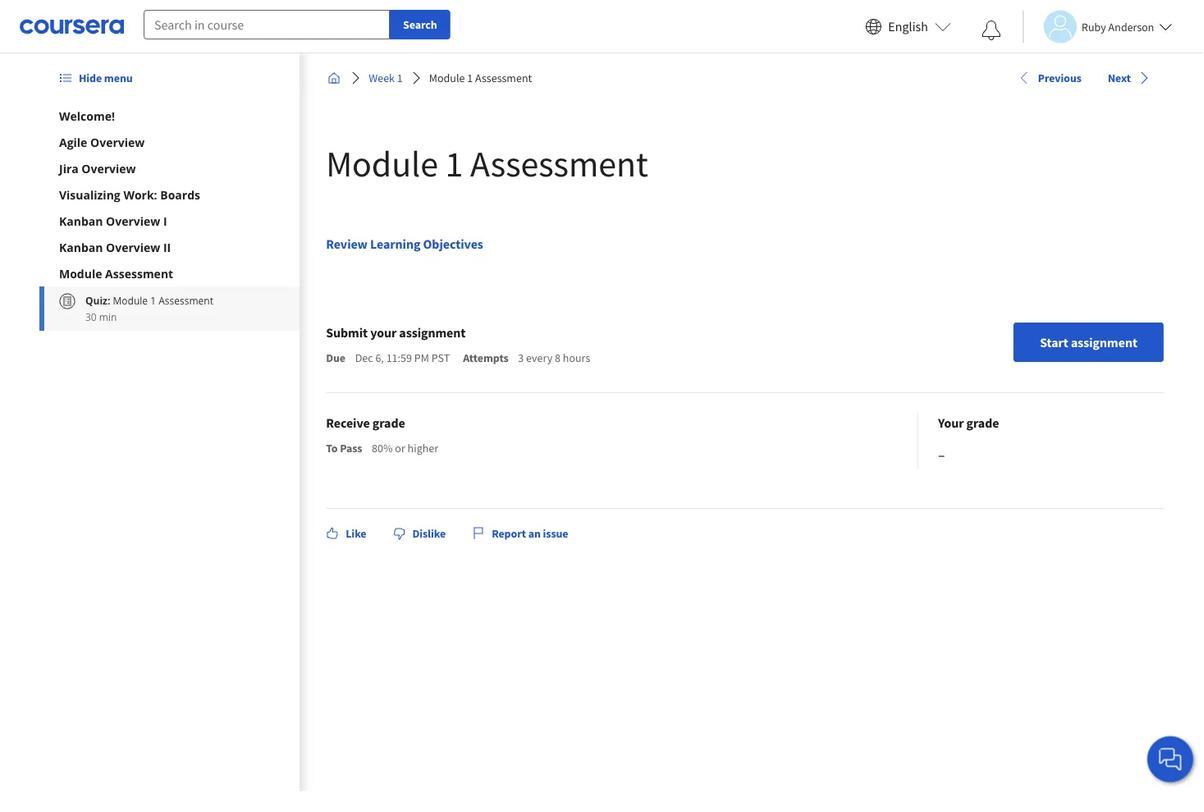 Task type: describe. For each thing, give the bounding box(es) containing it.
assessment inside "link"
[[475, 71, 532, 85]]

min
[[99, 310, 117, 323]]

visualizing work: boards
[[59, 187, 200, 202]]

report an issue button
[[465, 519, 575, 548]]

module assessment button
[[59, 265, 280, 282]]

start assignment button
[[1014, 323, 1164, 362]]

boards
[[160, 187, 200, 202]]

assessment inside dropdown button
[[105, 266, 173, 281]]

kanban overview i
[[59, 213, 167, 229]]

hide
[[79, 71, 102, 85]]

to pass
[[326, 441, 362, 456]]

week
[[369, 71, 395, 85]]

-
[[938, 440, 945, 468]]

kanban overview i button
[[59, 213, 280, 229]]

80%
[[372, 441, 393, 456]]

kanban for kanban overview i
[[59, 213, 103, 229]]

module 1 assessment link
[[423, 63, 539, 93]]

1 inside the quiz: module 1 assessment 30 min
[[150, 293, 156, 307]]

ruby anderson button
[[1023, 10, 1172, 43]]

english
[[888, 18, 928, 35]]

module inside the quiz: module 1 assessment 30 min
[[113, 293, 148, 307]]

ruby
[[1082, 19, 1106, 34]]

review
[[326, 236, 368, 252]]

module 1 assessment inside "link"
[[429, 71, 532, 85]]

menu
[[104, 71, 133, 85]]

start
[[1040, 334, 1069, 350]]

grade for your grade
[[966, 414, 999, 431]]

start assignment
[[1040, 334, 1138, 350]]

review learning objectives
[[326, 236, 483, 252]]

pass
[[340, 441, 362, 456]]

dislike
[[412, 526, 446, 541]]

6,
[[375, 350, 384, 365]]

higher
[[408, 441, 438, 456]]

quiz: module 1 assessment 30 min
[[85, 293, 213, 323]]

visualizing
[[59, 187, 120, 202]]

1 vertical spatial module 1 assessment
[[326, 140, 648, 186]]

home image
[[328, 71, 341, 85]]

module assessment
[[59, 266, 173, 281]]

dislike button
[[386, 519, 452, 548]]

work:
[[123, 187, 157, 202]]

previous
[[1038, 70, 1082, 85]]

agile overview button
[[59, 134, 280, 150]]

anderson
[[1109, 19, 1154, 34]]

chat with us image
[[1157, 746, 1184, 772]]

every
[[526, 350, 553, 365]]

coursera image
[[20, 13, 124, 40]]

module up learning
[[326, 140, 438, 186]]

jira overview button
[[59, 160, 280, 176]]

overview for kanban overview i
[[106, 213, 160, 229]]

jira overview
[[59, 160, 136, 176]]

submit your assignment
[[326, 324, 466, 341]]

week 1
[[369, 71, 403, 85]]

hide menu
[[79, 71, 133, 85]]

i
[[163, 213, 167, 229]]

grade for receive grade
[[372, 414, 405, 431]]

kanban overview ii
[[59, 239, 171, 255]]

Search in course text field
[[144, 10, 390, 39]]

agile
[[59, 134, 87, 150]]

attempts
[[463, 350, 509, 365]]

learning
[[370, 236, 421, 252]]

welcome!
[[59, 108, 115, 124]]



Task type: locate. For each thing, give the bounding box(es) containing it.
0 horizontal spatial grade
[[372, 414, 405, 431]]

english button
[[859, 0, 958, 53]]

module inside "link"
[[429, 71, 465, 85]]

search button
[[390, 10, 450, 39]]

quiz:
[[85, 293, 110, 307]]

0 vertical spatial module 1 assessment
[[429, 71, 532, 85]]

1 horizontal spatial assignment
[[1071, 334, 1138, 350]]

hide menu button
[[53, 63, 139, 93]]

overview for agile overview
[[90, 134, 145, 150]]

1 inside "link"
[[467, 71, 473, 85]]

your
[[938, 414, 964, 431]]

1 vertical spatial kanban
[[59, 239, 103, 255]]

jira
[[59, 160, 79, 176]]

search
[[403, 17, 437, 32]]

assessment inside the quiz: module 1 assessment 30 min
[[159, 293, 213, 307]]

grade
[[372, 414, 405, 431], [966, 414, 999, 431]]

module down search
[[429, 71, 465, 85]]

module 1 assessment
[[429, 71, 532, 85], [326, 140, 648, 186]]

overview
[[90, 134, 145, 150], [82, 160, 136, 176], [106, 213, 160, 229], [106, 239, 160, 255]]

1 grade from the left
[[372, 414, 405, 431]]

overview up module assessment
[[106, 239, 160, 255]]

dec
[[355, 350, 373, 365]]

overview down visualizing work: boards
[[106, 213, 160, 229]]

grade right your
[[966, 414, 999, 431]]

kanban for kanban overview ii
[[59, 239, 103, 255]]

like button
[[319, 519, 373, 548]]

assignment right start
[[1071, 334, 1138, 350]]

or
[[395, 441, 405, 456]]

welcome! button
[[59, 108, 280, 124]]

8
[[555, 350, 561, 365]]

your grade
[[938, 414, 999, 431]]

module up the min
[[113, 293, 148, 307]]

pst
[[431, 350, 450, 365]]

module inside dropdown button
[[59, 266, 102, 281]]

module
[[429, 71, 465, 85], [326, 140, 438, 186], [59, 266, 102, 281], [113, 293, 148, 307]]

2 kanban from the top
[[59, 239, 103, 255]]

11:59
[[386, 350, 412, 365]]

due
[[326, 350, 346, 365]]

3 every 8 hours
[[518, 350, 590, 365]]

show notifications image
[[982, 21, 1001, 40]]

1 horizontal spatial grade
[[966, 414, 999, 431]]

1
[[397, 71, 403, 85], [467, 71, 473, 85], [445, 140, 463, 186], [150, 293, 156, 307]]

dec 6, 11:59 pm pst
[[355, 350, 450, 365]]

kanban overview ii button
[[59, 239, 280, 255]]

overview inside dropdown button
[[82, 160, 136, 176]]

kanban down kanban overview i
[[59, 239, 103, 255]]

kanban down visualizing
[[59, 213, 103, 229]]

previous button
[[1012, 63, 1088, 93]]

overview for kanban overview ii
[[106, 239, 160, 255]]

to
[[326, 441, 338, 456]]

assignment
[[399, 324, 466, 341], [1071, 334, 1138, 350]]

ii
[[163, 239, 171, 255]]

80% or higher
[[372, 441, 438, 456]]

overview down agile overview
[[82, 160, 136, 176]]

assignment up pst
[[399, 324, 466, 341]]

hours
[[563, 350, 590, 365]]

report an issue
[[492, 526, 568, 541]]

review learning objectives button
[[313, 224, 496, 263]]

ruby anderson
[[1082, 19, 1154, 34]]

0 horizontal spatial assignment
[[399, 324, 466, 341]]

like
[[346, 526, 366, 541]]

next button
[[1101, 63, 1157, 93]]

assignment inside button
[[1071, 334, 1138, 350]]

issue
[[543, 526, 568, 541]]

your
[[370, 324, 397, 341]]

report
[[492, 526, 526, 541]]

receive
[[326, 414, 370, 431]]

objectives
[[423, 236, 483, 252]]

receive grade
[[326, 414, 405, 431]]

submit
[[326, 324, 368, 341]]

kanban
[[59, 213, 103, 229], [59, 239, 103, 255]]

visualizing work: boards button
[[59, 186, 280, 203]]

grade up 80%
[[372, 414, 405, 431]]

next
[[1108, 70, 1131, 85]]

an
[[528, 526, 541, 541]]

1 kanban from the top
[[59, 213, 103, 229]]

week 1 link
[[362, 63, 409, 93]]

module up quiz:
[[59, 266, 102, 281]]

assessment
[[475, 71, 532, 85], [470, 140, 648, 186], [105, 266, 173, 281], [159, 293, 213, 307]]

3
[[518, 350, 524, 365]]

2 grade from the left
[[966, 414, 999, 431]]

overview for jira overview
[[82, 160, 136, 176]]

agile overview
[[59, 134, 145, 150]]

pm
[[414, 350, 429, 365]]

0 vertical spatial kanban
[[59, 213, 103, 229]]

30
[[85, 310, 97, 323]]

overview up jira overview at the top
[[90, 134, 145, 150]]



Task type: vqa. For each thing, say whether or not it's contained in the screenshot.
left the assignment
yes



